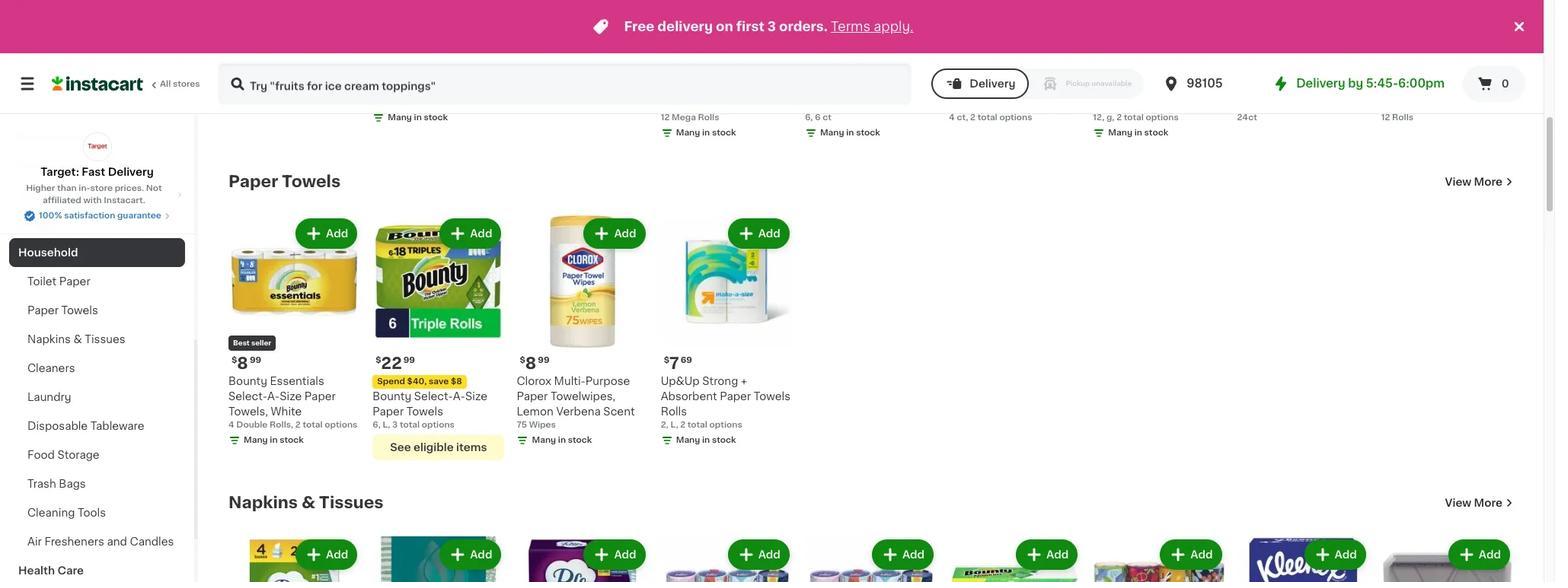 Task type: describe. For each thing, give the bounding box(es) containing it.
$ 17 99
[[1096, 48, 1131, 64]]

food
[[27, 450, 55, 461]]

6
[[815, 114, 821, 122]]

stock for clorox multi-purpose paper towelwipes, lemon verbena scent
[[568, 436, 592, 445]]

charmin ultra gentle toilet paper 12 mega rolls 12 mega rolls
[[661, 69, 773, 122]]

clorox
[[517, 376, 551, 387]]

rolls inside cottonelle ultra clean toilet paper, strong toilet tissue, mega rolls 12, g, 2 total options
[[1198, 99, 1224, 110]]

save
[[429, 377, 449, 386]]

22
[[381, 355, 402, 371]]

6:00pm
[[1398, 78, 1445, 89]]

bounty select-a-size paper towels 6, l, 3 total options
[[373, 391, 487, 429]]

see
[[390, 442, 411, 453]]

by
[[1348, 78, 1363, 89]]

toilet inside charmin ultra soft toilet paper mega rolls 12, g, 2 total options
[[330, 69, 359, 80]]

12 inside up&up premium ultra strong bathroom tissue rolls 12 rolls
[[1381, 114, 1390, 122]]

spend $40, save $8
[[377, 377, 462, 386]]

0 vertical spatial napkins & tissues link
[[9, 325, 185, 354]]

$ 19 99 for charmin ultra gentle toilet paper 12 mega rolls
[[664, 48, 701, 64]]

first
[[736, 21, 764, 33]]

in-
[[79, 184, 90, 193]]

1 horizontal spatial ct
[[823, 114, 832, 122]]

1 vertical spatial tissues
[[319, 495, 384, 511]]

4 for 1000
[[949, 114, 955, 122]]

big
[[561, 69, 578, 80]]

select- inside "bounty essentials select-a-size paper towels, white 4 double rolls, 2 total options"
[[228, 391, 267, 402]]

ultra for comfort
[[864, 69, 889, 80]]

scent
[[603, 406, 635, 417]]

8 for bounty essentials select-a-size paper towels, white
[[237, 355, 248, 371]]

$ for charmin ultra strong toilet paper mega rolls
[[376, 49, 381, 57]]

$ 19 99 for charmin ultra soft toilet paper mega rolls
[[232, 48, 269, 64]]

54
[[534, 49, 545, 57]]

total inside cottonelle ultra clean toilet paper, strong toilet tissue, mega rolls 12, g, 2 total options
[[1124, 114, 1144, 122]]

paper inside everspring 100% recycled toilet paper rolls 24ct
[[1323, 84, 1354, 95]]

storage
[[57, 450, 99, 461]]

affiliated
[[43, 196, 81, 205]]

and
[[107, 537, 127, 548]]

strong inside cottonelle ultra comfort toilet paper, strong toilet tissue, mega rolls
[[805, 99, 841, 110]]

than
[[57, 184, 77, 193]]

mega inside cottonelle ultra clean toilet paper, strong toilet tissue, mega rolls 12, g, 2 total options
[[1165, 99, 1195, 110]]

total inside "up&up strong + absorbent paper towels rolls 2, l, 2 total options"
[[688, 421, 707, 429]]

1 horizontal spatial 12
[[726, 84, 737, 95]]

recycled
[[1237, 84, 1288, 95]]

7 for scott 1000 toilet paper, septic-safe, toilet tissue
[[958, 48, 967, 64]]

stock for charmin ultra gentle toilet paper 12 mega rolls
[[712, 129, 736, 137]]

double
[[236, 421, 268, 429]]

seller
[[251, 339, 271, 346]]

ultra for strong
[[421, 69, 446, 80]]

3 inside the limited time offer region
[[767, 21, 776, 33]]

g, inside cottonelle ultra clean toilet paper, strong toilet tissue, mega rolls 12, g, 2 total options
[[1107, 114, 1115, 122]]

99 for charmin ultra soft toilet paper mega rolls
[[257, 49, 269, 57]]

stock for cottonelle ultra comfort toilet paper, strong toilet tissue, mega rolls
[[856, 129, 880, 137]]

many for cottonelle ultra clean toilet paper, strong toilet tissue, mega rolls
[[1108, 129, 1132, 137]]

$ for up&up premium ultra strong bathroom tissue rolls
[[1384, 49, 1390, 57]]

free
[[624, 21, 654, 33]]

in for bounty essentials select-a-size paper towels, white
[[270, 436, 278, 445]]

ultra for clean
[[1152, 69, 1178, 80]]

toilet paper link
[[9, 267, 185, 296]]

rolls inside smartly big rolls septic safe toilet paper 4 ct
[[581, 69, 607, 80]]

paper, inside scott 1000 toilet paper, septic-safe, toilet tissue 4 ct, 2 total options
[[1042, 69, 1076, 80]]

tissue inside scott 1000 toilet paper, septic-safe, toilet tissue 4 ct, 2 total options
[[949, 99, 984, 110]]

$ 8 99 for cottonelle ultra comfort toilet paper, strong toilet tissue, mega rolls
[[808, 48, 838, 64]]

delivery
[[657, 21, 713, 33]]

19 for charmin ultra soft toilet paper mega rolls
[[237, 48, 255, 64]]

gentle
[[737, 69, 773, 80]]

paper inside bounty select-a-size paper towels 6, l, 3 total options
[[373, 406, 404, 417]]

5:45-
[[1366, 78, 1398, 89]]

in for cottonelle ultra comfort toilet paper, strong toilet tissue, mega rolls
[[846, 129, 854, 137]]

many in stock for cottonelle ultra comfort toilet paper, strong toilet tissue, mega rolls
[[820, 129, 880, 137]]

view more for paper towels
[[1445, 177, 1503, 188]]

tea
[[70, 161, 90, 171]]

sports drinks link
[[9, 180, 185, 209]]

many for clorox multi-purpose paper towelwipes, lemon verbena scent
[[532, 436, 556, 445]]

$ for up&up strong + absorbent paper towels rolls
[[664, 356, 669, 365]]

towels inside bounty select-a-size paper towels 6, l, 3 total options
[[406, 406, 443, 417]]

2 inside "up&up strong + absorbent paper towels rolls 2, l, 2 total options"
[[680, 421, 685, 429]]

2,
[[661, 421, 669, 429]]

98105 button
[[1162, 62, 1254, 105]]

$ for charmin ultra soft toilet paper mega rolls
[[232, 49, 237, 57]]

item carousel region containing 19
[[228, 0, 1535, 149]]

best seller
[[233, 339, 271, 346]]

up&up for strong
[[1381, 69, 1420, 80]]

many in stock for cottonelle ultra clean toilet paper, strong toilet tissue, mega rolls
[[1108, 129, 1168, 137]]

paper inside "bounty essentials select-a-size paper towels, white 4 double rolls, 2 total options"
[[304, 391, 336, 402]]

in for up&up strong + absorbent paper towels rolls
[[702, 436, 710, 445]]

total inside scott 1000 toilet paper, septic-safe, toilet tissue 4 ct, 2 total options
[[978, 114, 997, 122]]

mega inside 'charmin ultra strong toilet paper mega rolls 6, g, 3 total options'
[[438, 84, 468, 95]]

higher
[[26, 184, 55, 193]]

4 inside smartly big rolls septic safe toilet paper 4 ct
[[517, 99, 522, 107]]

soda & water
[[18, 132, 93, 142]]

product group containing 22
[[373, 216, 504, 460]]

tissue, for cottonelle ultra clean toilet paper, strong toilet tissue, mega rolls 12, g, 2 total options
[[1125, 99, 1162, 110]]

many for up&up strong + absorbent paper towels rolls
[[676, 436, 700, 445]]

rolls inside charmin ultra soft toilet paper mega rolls 12, g, 2 total options
[[295, 84, 321, 95]]

3 inside 'charmin ultra strong toilet paper mega rolls 6, g, 3 total options'
[[393, 99, 398, 107]]

& for top "napkins & tissues" link
[[73, 334, 82, 345]]

spend
[[377, 377, 405, 386]]

1 horizontal spatial paper towels
[[228, 174, 341, 190]]

towels,
[[228, 406, 268, 417]]

$ 7 69 for up&up strong + absorbent paper towels rolls
[[664, 355, 692, 371]]

bounty for select-
[[373, 391, 411, 402]]

target: fast delivery link
[[41, 133, 154, 180]]

6, inside 'charmin ultra strong toilet paper mega rolls 6, g, 3 total options'
[[373, 99, 381, 107]]

all stores link
[[52, 62, 201, 105]]

towelwipes,
[[551, 391, 616, 402]]

household
[[18, 248, 78, 258]]

paper inside "up&up strong + absorbent paper towels rolls 2, l, 2 total options"
[[720, 391, 751, 402]]

options inside charmin ultra soft toilet paper mega rolls 12, g, 2 total options
[[281, 99, 314, 107]]

99 for bounty essentials select-a-size paper towels, white
[[250, 356, 261, 365]]

view more link for paper towels
[[1445, 175, 1513, 190]]

apply.
[[874, 21, 914, 33]]

many for cottonelle ultra comfort toilet paper, strong toilet tissue, mega rolls
[[820, 129, 844, 137]]

bounty for essentials
[[228, 376, 267, 387]]

size inside bounty select-a-size paper towels 6, l, 3 total options
[[465, 391, 487, 402]]

limited time offer region
[[0, 0, 1510, 53]]

stock for bounty essentials select-a-size paper towels, white
[[280, 436, 304, 445]]

l, inside bounty select-a-size paper towels 6, l, 3 total options
[[383, 421, 390, 429]]

99 for cottonelle ultra clean toilet paper, strong toilet tissue, mega rolls
[[1120, 49, 1131, 57]]

paper inside charmin ultra soft toilet paper mega rolls 12, g, 2 total options
[[228, 84, 260, 95]]

more for napkins & tissues
[[1474, 498, 1503, 508]]

bounty essentials select-a-size paper towels, white 4 double rolls, 2 total options
[[228, 376, 357, 429]]

$ 10 99
[[376, 48, 413, 64]]

$ 8 99 for clorox multi-purpose paper towelwipes, lemon verbena scent
[[520, 355, 550, 371]]

item carousel region containing 8
[[207, 210, 1513, 470]]

satisfaction
[[64, 212, 115, 220]]

water
[[60, 132, 93, 142]]

69 for scott 1000 toilet paper, septic-safe, toilet tissue
[[969, 49, 980, 57]]

0 horizontal spatial delivery
[[108, 167, 154, 177]]

a- inside bounty select-a-size paper towels 6, l, 3 total options
[[453, 391, 465, 402]]

strong inside 'charmin ultra strong toilet paper mega rolls 6, g, 3 total options'
[[449, 69, 484, 80]]

a- inside "bounty essentials select-a-size paper towels, white 4 double rolls, 2 total options"
[[267, 391, 280, 402]]

towels inside "up&up strong + absorbent paper towels rolls 2, l, 2 total options"
[[754, 391, 790, 402]]

ultra for gentle
[[709, 69, 734, 80]]

with
[[83, 196, 102, 205]]

charmin inside charmin ultra soft toilet paper mega rolls 12, g, 2 total options
[[228, 69, 274, 80]]

many in stock for charmin ultra strong toilet paper mega rolls
[[388, 114, 448, 122]]

99 for charmin ultra strong toilet paper mega rolls
[[401, 49, 413, 57]]

cottonelle ultra comfort toilet paper, strong toilet tissue, mega rolls
[[805, 69, 918, 125]]

paper inside clorox multi-purpose paper towelwipes, lemon verbena scent 75 wipes
[[517, 391, 548, 402]]

stock for up&up strong + absorbent paper towels rolls
[[712, 436, 736, 445]]

99 for charmin ultra gentle toilet paper 12 mega rolls
[[689, 49, 701, 57]]

in for cottonelle ultra clean toilet paper, strong toilet tissue, mega rolls
[[1134, 129, 1142, 137]]

up&up for absorbent
[[661, 376, 700, 387]]

+
[[741, 376, 747, 387]]

septic
[[610, 69, 645, 80]]

everspring 100% recycled toilet paper rolls 24ct
[[1237, 69, 1354, 122]]

stock for charmin ultra strong toilet paper mega rolls
[[424, 114, 448, 122]]

2 inside scott 1000 toilet paper, septic-safe, toilet tissue 4 ct, 2 total options
[[970, 114, 976, 122]]

$40,
[[407, 377, 427, 386]]

$ for scott 1000 toilet paper, septic-safe, toilet tissue
[[952, 49, 958, 57]]

coffee & tea link
[[9, 152, 185, 180]]

disposable tableware
[[27, 421, 144, 432]]

1 vertical spatial napkins & tissues link
[[228, 494, 384, 512]]

charmin ultra soft toilet paper mega rolls 12, g, 2 total options
[[228, 69, 359, 107]]

mega inside charmin ultra soft toilet paper mega rolls 12, g, 2 total options
[[262, 84, 293, 95]]

toilet inside the charmin ultra gentle toilet paper 12 mega rolls 12 mega rolls
[[661, 84, 690, 95]]

delivery by 5:45-6:00pm
[[1296, 78, 1445, 89]]

total inside charmin ultra soft toilet paper mega rolls 12, g, 2 total options
[[259, 99, 279, 107]]

disposable tableware link
[[9, 412, 185, 441]]

trash
[[27, 479, 56, 490]]

many for charmin ultra gentle toilet paper 12 mega rolls
[[676, 129, 700, 137]]

clorox multi-purpose paper towelwipes, lemon verbena scent 75 wipes
[[517, 376, 635, 429]]

total inside bounty select-a-size paper towels 6, l, 3 total options
[[400, 421, 420, 429]]

1 vertical spatial napkins & tissues
[[228, 495, 384, 511]]

air fresheners and candles
[[27, 537, 174, 548]]

many for charmin ultra strong toilet paper mega rolls
[[388, 114, 412, 122]]

bathroom
[[1420, 84, 1473, 95]]

prices.
[[115, 184, 144, 193]]

1 vertical spatial 6,
[[805, 114, 813, 122]]

0 horizontal spatial paper towels
[[27, 305, 98, 316]]

1 vertical spatial paper towels link
[[9, 296, 185, 325]]

many for bounty essentials select-a-size paper towels, white
[[244, 436, 268, 445]]

rolls inside cottonelle ultra comfort toilet paper, strong toilet tissue, mega rolls
[[838, 115, 864, 125]]

cottonelle for cottonelle ultra comfort toilet paper, strong toilet tissue, mega rolls
[[805, 69, 861, 80]]

smartly big rolls septic safe toilet paper 4 ct
[[517, 69, 645, 107]]

total inside "bounty essentials select-a-size paper towels, white 4 double rolls, 2 total options"
[[303, 421, 323, 429]]

napkins & tissues inside "napkins & tissues" link
[[27, 334, 125, 345]]

7 for up&up strong + absorbent paper towels rolls
[[669, 355, 679, 371]]

99 for up&up premium ultra strong bathroom tissue rolls
[[1410, 49, 1421, 57]]

up&up strong + absorbent paper towels rolls 2, l, 2 total options
[[661, 376, 790, 429]]

0 horizontal spatial napkins
[[27, 334, 71, 345]]

0 horizontal spatial 12
[[661, 114, 670, 122]]

toilet inside 'charmin ultra strong toilet paper mega rolls 6, g, 3 total options'
[[373, 84, 402, 95]]

2 inside "bounty essentials select-a-size paper towels, white 4 double rolls, 2 total options"
[[295, 421, 301, 429]]

0 horizontal spatial tissues
[[85, 334, 125, 345]]

3 inside bounty select-a-size paper towels 6, l, 3 total options
[[392, 421, 398, 429]]

bags
[[59, 479, 86, 490]]

air
[[27, 537, 42, 548]]

see eligible items button
[[373, 435, 504, 460]]

1 vertical spatial napkins
[[228, 495, 298, 511]]

everspring
[[1237, 69, 1294, 80]]

soda
[[18, 132, 46, 142]]

l, inside "up&up strong + absorbent paper towels rolls 2, l, 2 total options"
[[671, 421, 678, 429]]

size inside "bounty essentials select-a-size paper towels, white 4 double rolls, 2 total options"
[[280, 391, 302, 402]]



Task type: locate. For each thing, give the bounding box(es) containing it.
0 vertical spatial 3
[[767, 21, 776, 33]]

ultra inside charmin ultra soft toilet paper mega rolls 12, g, 2 total options
[[276, 69, 302, 80]]

coffee & tea
[[18, 161, 90, 171]]

1 vertical spatial 4
[[949, 114, 955, 122]]

1 charmin from the left
[[228, 69, 274, 80]]

0 vertical spatial $ 7 69
[[952, 48, 980, 64]]

$ up everspring
[[1240, 49, 1246, 57]]

0 horizontal spatial $ 7 69
[[664, 355, 692, 371]]

1000
[[981, 69, 1008, 80]]

stock down cottonelle ultra comfort toilet paper, strong toilet tissue, mega rolls
[[856, 129, 880, 137]]

1 vertical spatial view
[[1445, 498, 1471, 508]]

1 vertical spatial ct
[[823, 114, 832, 122]]

99 right the 10
[[401, 49, 413, 57]]

100% left by
[[1297, 69, 1326, 80]]

towels
[[282, 174, 341, 190], [61, 305, 98, 316], [754, 391, 790, 402], [406, 406, 443, 417]]

$ up charmin ultra soft toilet paper mega rolls 12, g, 2 total options
[[232, 49, 237, 57]]

$ 7 69
[[952, 48, 980, 64], [664, 355, 692, 371]]

1
[[525, 48, 532, 64]]

$ up 5:45-
[[1384, 49, 1390, 57]]

not
[[146, 184, 162, 193]]

charmin inside the charmin ultra gentle toilet paper 12 mega rolls 12 mega rolls
[[661, 69, 706, 80]]

1 horizontal spatial bounty
[[373, 391, 411, 402]]

rolls
[[581, 69, 607, 80], [295, 84, 321, 95], [471, 84, 497, 95], [661, 99, 687, 110], [1198, 99, 1224, 110], [1237, 99, 1263, 110], [1381, 99, 1407, 110], [698, 114, 719, 122], [1392, 114, 1413, 122], [838, 115, 864, 125], [661, 406, 687, 417]]

$ 19 99 up everspring
[[1240, 48, 1277, 64]]

99 inside $ 18 99
[[1410, 49, 1421, 57]]

strong inside cottonelle ultra clean toilet paper, strong toilet tissue, mega rolls 12, g, 2 total options
[[1161, 84, 1197, 95]]

0 horizontal spatial ct
[[524, 99, 533, 107]]

ultra inside 'charmin ultra strong toilet paper mega rolls 6, g, 3 total options'
[[421, 69, 446, 80]]

12, inside cottonelle ultra clean toilet paper, strong toilet tissue, mega rolls 12, g, 2 total options
[[1093, 114, 1104, 122]]

$ up spend
[[376, 356, 381, 365]]

many down 'charmin ultra strong toilet paper mega rolls 6, g, 3 total options'
[[388, 114, 412, 122]]

2 vertical spatial 3
[[392, 421, 398, 429]]

1 horizontal spatial tissue,
[[1125, 99, 1162, 110]]

delivery button
[[932, 69, 1029, 99]]

$ down orders.
[[808, 49, 813, 57]]

1 view from the top
[[1445, 177, 1471, 188]]

product group containing 7
[[661, 216, 793, 450]]

0 vertical spatial tissue
[[1475, 84, 1510, 95]]

paper inside smartly big rolls septic safe toilet paper 4 ct
[[575, 84, 606, 95]]

drinks
[[58, 190, 93, 200]]

many in stock down cottonelle ultra clean toilet paper, strong toilet tissue, mega rolls 12, g, 2 total options
[[1108, 129, 1168, 137]]

1 vertical spatial paper towels
[[27, 305, 98, 316]]

0 horizontal spatial napkins & tissues
[[27, 334, 125, 345]]

in down cottonelle ultra comfort toilet paper, strong toilet tissue, mega rolls
[[846, 129, 854, 137]]

99 inside $ 22 99
[[403, 356, 415, 365]]

stock down the verbena
[[568, 436, 592, 445]]

100% satisfaction guarantee
[[39, 212, 161, 220]]

$ for clorox multi-purpose paper towelwipes, lemon verbena scent
[[520, 356, 525, 365]]

99 right 17
[[1120, 49, 1131, 57]]

1 horizontal spatial paper towels link
[[228, 173, 341, 192]]

2 ultra from the left
[[421, 69, 446, 80]]

2 horizontal spatial 8
[[813, 48, 825, 64]]

candles
[[130, 537, 174, 548]]

delivery for delivery
[[970, 78, 1015, 89]]

0 horizontal spatial a-
[[267, 391, 280, 402]]

2 a- from the left
[[453, 391, 465, 402]]

soft
[[304, 69, 327, 80]]

stock down rolls,
[[280, 436, 304, 445]]

cottonelle down $ 17 99
[[1093, 69, 1150, 80]]

2 horizontal spatial charmin
[[661, 69, 706, 80]]

delivery by 5:45-6:00pm link
[[1272, 75, 1445, 93]]

None search field
[[218, 62, 912, 105]]

tissue, inside cottonelle ultra clean toilet paper, strong toilet tissue, mega rolls 12, g, 2 total options
[[1125, 99, 1162, 110]]

$ 8 99 for bounty essentials select-a-size paper towels, white
[[232, 355, 261, 371]]

1 horizontal spatial tissues
[[319, 495, 384, 511]]

strong
[[449, 69, 484, 80], [1161, 84, 1197, 95], [1381, 84, 1417, 95], [805, 99, 841, 110], [702, 376, 738, 387]]

in for charmin ultra strong toilet paper mega rolls
[[414, 114, 422, 122]]

3
[[767, 21, 776, 33], [393, 99, 398, 107], [392, 421, 398, 429]]

tools
[[78, 508, 106, 519]]

0 horizontal spatial cottonelle
[[805, 69, 861, 80]]

tissues
[[85, 334, 125, 345], [319, 495, 384, 511]]

75
[[517, 421, 527, 429]]

target:
[[41, 167, 79, 177]]

g, for strong
[[383, 99, 391, 107]]

tissue up the "ct,"
[[949, 99, 984, 110]]

1 tissue, from the left
[[1125, 99, 1162, 110]]

1 ultra from the left
[[276, 69, 302, 80]]

clean
[[1180, 69, 1211, 80]]

in down the charmin ultra gentle toilet paper 12 mega rolls 12 mega rolls
[[702, 129, 710, 137]]

1 vertical spatial view more
[[1445, 498, 1503, 508]]

$ inside $ 10 99
[[376, 49, 381, 57]]

99 for cottonelle ultra comfort toilet paper, strong toilet tissue, mega rolls
[[826, 49, 838, 57]]

0 vertical spatial 12,
[[228, 99, 240, 107]]

12, inside charmin ultra soft toilet paper mega rolls 12, g, 2 total options
[[228, 99, 240, 107]]

mega inside cottonelle ultra comfort toilet paper, strong toilet tissue, mega rolls
[[805, 115, 835, 125]]

$ 19 99 for everspring 100% recycled toilet paper rolls
[[1240, 48, 1277, 64]]

19 up everspring
[[1246, 48, 1264, 64]]

2 vertical spatial 4
[[228, 421, 234, 429]]

delivery inside button
[[970, 78, 1015, 89]]

10
[[381, 48, 400, 64]]

2 horizontal spatial 12
[[1381, 114, 1390, 122]]

$ 8 99 down the best
[[232, 355, 261, 371]]

product group
[[228, 216, 360, 450], [373, 216, 504, 460], [517, 216, 649, 450], [661, 216, 793, 450], [228, 537, 360, 583], [373, 537, 504, 583], [517, 537, 649, 583], [661, 537, 793, 583], [805, 537, 937, 583], [949, 537, 1081, 583], [1093, 537, 1225, 583], [1237, 537, 1369, 583], [1381, 537, 1513, 583]]

total inside 'charmin ultra strong toilet paper mega rolls 6, g, 3 total options'
[[400, 99, 420, 107]]

in down the verbena
[[558, 436, 566, 445]]

69 up absorbent
[[681, 356, 692, 365]]

1 vertical spatial 69
[[681, 356, 692, 365]]

1 horizontal spatial size
[[465, 391, 487, 402]]

in down 'charmin ultra strong toilet paper mega rolls 6, g, 3 total options'
[[414, 114, 422, 122]]

charmin left the soft
[[228, 69, 274, 80]]

strong left smartly
[[449, 69, 484, 80]]

1 horizontal spatial g,
[[383, 99, 391, 107]]

1 horizontal spatial 8
[[525, 355, 536, 371]]

& for soda & water "link"
[[49, 132, 58, 142]]

1 vertical spatial view more link
[[1445, 496, 1513, 511]]

service type group
[[932, 69, 1144, 99]]

$ for cottonelle ultra comfort toilet paper, strong toilet tissue, mega rolls
[[808, 49, 813, 57]]

cottonelle for cottonelle ultra clean toilet paper, strong toilet tissue, mega rolls 12, g, 2 total options
[[1093, 69, 1150, 80]]

instacart logo image
[[52, 75, 143, 93]]

1 vertical spatial 3
[[393, 99, 398, 107]]

2 $ 19 99 from the left
[[664, 48, 701, 64]]

g, for soft
[[242, 99, 250, 107]]

24ct
[[1237, 114, 1257, 122]]

0 vertical spatial 100%
[[1297, 69, 1326, 80]]

1 horizontal spatial napkins & tissues
[[228, 495, 384, 511]]

premium
[[1423, 69, 1471, 80]]

scott
[[949, 69, 978, 80]]

0 vertical spatial up&up
[[1381, 69, 1420, 80]]

charmin inside 'charmin ultra strong toilet paper mega rolls 6, g, 3 total options'
[[373, 69, 418, 80]]

1 horizontal spatial $ 8 99
[[520, 355, 550, 371]]

1 horizontal spatial 69
[[969, 49, 980, 57]]

1 horizontal spatial 100%
[[1297, 69, 1326, 80]]

in inside product group
[[702, 436, 710, 445]]

$ inside $ 17 99
[[1096, 49, 1102, 57]]

$8
[[451, 377, 462, 386]]

verbena
[[556, 406, 601, 417]]

Search field
[[219, 64, 910, 104]]

$ for everspring 100% recycled toilet paper rolls
[[1240, 49, 1246, 57]]

$ for charmin ultra gentle toilet paper 12 mega rolls
[[664, 49, 669, 57]]

1 horizontal spatial delivery
[[970, 78, 1015, 89]]

0 horizontal spatial 4
[[228, 421, 234, 429]]

up&up premium ultra strong bathroom tissue rolls 12 rolls
[[1381, 69, 1510, 122]]

2 inside cottonelle ultra clean toilet paper, strong toilet tissue, mega rolls 12, g, 2 total options
[[1117, 114, 1122, 122]]

coffee
[[18, 161, 56, 171]]

target: fast delivery
[[41, 167, 154, 177]]

cottonelle inside cottonelle ultra comfort toilet paper, strong toilet tissue, mega rolls
[[805, 69, 861, 80]]

12,
[[228, 99, 240, 107], [1093, 114, 1104, 122]]

1 horizontal spatial 19
[[669, 48, 688, 64]]

& inside "link"
[[49, 132, 58, 142]]

6, down spend
[[373, 421, 381, 429]]

stock for cottonelle ultra clean toilet paper, strong toilet tissue, mega rolls
[[1144, 129, 1168, 137]]

2 horizontal spatial $ 19 99
[[1240, 48, 1277, 64]]

8 for cottonelle ultra comfort toilet paper, strong toilet tissue, mega rolls
[[813, 48, 825, 64]]

tissue right bathroom
[[1475, 84, 1510, 95]]

in for charmin ultra gentle toilet paper 12 mega rolls
[[702, 129, 710, 137]]

bounty up towels,
[[228, 376, 267, 387]]

99 for clorox multi-purpose paper towelwipes, lemon verbena scent
[[538, 356, 550, 365]]

higher than in-store prices. not affiliated with instacart.
[[26, 184, 162, 205]]

many in stock
[[388, 114, 448, 122], [676, 129, 736, 137], [1108, 129, 1168, 137], [820, 129, 880, 137], [244, 436, 304, 445], [532, 436, 592, 445], [676, 436, 736, 445]]

l, up see
[[383, 421, 390, 429]]

more for paper towels
[[1474, 177, 1503, 188]]

tissue, for cottonelle ultra comfort toilet paper, strong toilet tissue, mega rolls
[[875, 99, 913, 110]]

ultra inside cottonelle ultra clean toilet paper, strong toilet tissue, mega rolls 12, g, 2 total options
[[1152, 69, 1178, 80]]

2 select- from the left
[[414, 391, 453, 402]]

essentials
[[270, 376, 324, 387]]

2 cottonelle from the left
[[805, 69, 861, 80]]

options inside bounty select-a-size paper towels 6, l, 3 total options
[[422, 421, 455, 429]]

0 horizontal spatial 100%
[[39, 212, 62, 220]]

$ 7 69 for scott 1000 toilet paper, septic-safe, toilet tissue
[[952, 48, 980, 64]]

rolls inside 'charmin ultra strong toilet paper mega rolls 6, g, 3 total options'
[[471, 84, 497, 95]]

smartly
[[517, 69, 558, 80]]

many down double on the left bottom of the page
[[244, 436, 268, 445]]

up&up down 18
[[1381, 69, 1420, 80]]

6, down $ 10 99
[[373, 99, 381, 107]]

0 vertical spatial item carousel region
[[228, 0, 1535, 149]]

2 tissue, from the left
[[875, 99, 913, 110]]

2 view more link from the top
[[1445, 496, 1513, 511]]

cottonelle up the "comfort"
[[805, 69, 861, 80]]

free delivery on first 3 orders. terms apply.
[[624, 21, 914, 33]]

0 horizontal spatial 12,
[[228, 99, 240, 107]]

ct inside smartly big rolls septic safe toilet paper 4 ct
[[524, 99, 533, 107]]

charmin down $ 10 99
[[373, 69, 418, 80]]

strong down clean
[[1161, 84, 1197, 95]]

$ down delivery
[[664, 49, 669, 57]]

ultra inside the charmin ultra gentle toilet paper 12 mega rolls 12 mega rolls
[[709, 69, 734, 80]]

4 ultra from the left
[[1152, 69, 1178, 80]]

instacart.
[[104, 196, 145, 205]]

0 horizontal spatial $ 8 99
[[232, 355, 261, 371]]

1 horizontal spatial paper,
[[1042, 69, 1076, 80]]

3 ultra from the left
[[709, 69, 734, 80]]

paper, inside cottonelle ultra clean toilet paper, strong toilet tissue, mega rolls 12, g, 2 total options
[[1125, 84, 1158, 95]]

2 size from the left
[[465, 391, 487, 402]]

wipes
[[529, 421, 556, 429]]

99 inside $ 10 99
[[401, 49, 413, 57]]

0 vertical spatial view more link
[[1445, 175, 1513, 190]]

in down "up&up strong + absorbent paper towels rolls 2, l, 2 total options"
[[702, 436, 710, 445]]

1 horizontal spatial tissue
[[1475, 84, 1510, 95]]

health care link
[[9, 557, 185, 583]]

options inside 'charmin ultra strong toilet paper mega rolls 6, g, 3 total options'
[[422, 99, 455, 107]]

99 up charmin ultra soft toilet paper mega rolls 12, g, 2 total options
[[257, 49, 269, 57]]

0 vertical spatial bounty
[[228, 376, 267, 387]]

0 horizontal spatial 8
[[237, 355, 248, 371]]

2 vertical spatial 6,
[[373, 421, 381, 429]]

up&up inside "up&up strong + absorbent paper towels rolls 2, l, 2 total options"
[[661, 376, 700, 387]]

stores
[[173, 80, 200, 88]]

sports
[[18, 190, 55, 200]]

terms
[[831, 21, 870, 33]]

$ 18 99
[[1384, 48, 1421, 64]]

toilet paper
[[27, 276, 90, 287]]

100%
[[1297, 69, 1326, 80], [39, 212, 62, 220]]

many in stock down 6, 6 ct
[[820, 129, 880, 137]]

2 more from the top
[[1474, 498, 1503, 508]]

17
[[1102, 48, 1118, 64]]

$ up 'charmin ultra strong toilet paper mega rolls 6, g, 3 total options'
[[376, 49, 381, 57]]

69 up the scott
[[969, 49, 980, 57]]

scott 1000 toilet paper, septic-safe, toilet tissue 4 ct, 2 total options
[[949, 69, 1076, 122]]

many in stock down rolls,
[[244, 436, 304, 445]]

mega
[[262, 84, 293, 95], [438, 84, 468, 95], [740, 84, 770, 95], [1165, 99, 1195, 110], [672, 114, 696, 122], [805, 115, 835, 125]]

bounty down spend
[[373, 391, 411, 402]]

many in stock for clorox multi-purpose paper towelwipes, lemon verbena scent
[[532, 436, 592, 445]]

0 button
[[1463, 65, 1525, 102]]

ultra inside up&up premium ultra strong bathroom tissue rolls 12 rolls
[[1473, 69, 1499, 80]]

1 more from the top
[[1474, 177, 1503, 188]]

0 horizontal spatial paper towels link
[[9, 296, 185, 325]]

6 ultra from the left
[[1473, 69, 1499, 80]]

pantry link
[[9, 209, 185, 238]]

view
[[1445, 177, 1471, 188], [1445, 498, 1471, 508]]

2 view from the top
[[1445, 498, 1471, 508]]

stock down the charmin ultra gentle toilet paper 12 mega rolls 12 mega rolls
[[712, 129, 736, 137]]

$ up the scott
[[952, 49, 958, 57]]

1 19 from the left
[[237, 48, 255, 64]]

19 down delivery
[[669, 48, 688, 64]]

3 up see
[[392, 421, 398, 429]]

4 for essentials
[[228, 421, 234, 429]]

all
[[160, 80, 171, 88]]

strong down 18
[[1381, 84, 1417, 95]]

0 horizontal spatial napkins & tissues link
[[9, 325, 185, 354]]

8 up the clorox
[[525, 355, 536, 371]]

0 horizontal spatial size
[[280, 391, 302, 402]]

up&up inside up&up premium ultra strong bathroom tissue rolls 12 rolls
[[1381, 69, 1420, 80]]

$ 7 69 up absorbent
[[664, 355, 692, 371]]

$ inside $ 22 99
[[376, 356, 381, 365]]

0 vertical spatial 6,
[[373, 99, 381, 107]]

rolls inside "up&up strong + absorbent paper towels rolls 2, l, 2 total options"
[[661, 406, 687, 417]]

4 down safe
[[517, 99, 522, 107]]

view more link for napkins & tissues
[[1445, 496, 1513, 511]]

$ 7 69 up the scott
[[952, 48, 980, 64]]

paper, for cottonelle ultra clean toilet paper, strong toilet tissue, mega rolls 12, g, 2 total options
[[1125, 84, 1158, 95]]

2 19 from the left
[[669, 48, 688, 64]]

99 for everspring 100% recycled toilet paper rolls
[[1266, 49, 1277, 57]]

health care
[[18, 566, 84, 576]]

view for napkins & tissues
[[1445, 498, 1471, 508]]

6, left 6 on the right top
[[805, 114, 813, 122]]

all stores
[[160, 80, 200, 88]]

0 vertical spatial napkins & tissues
[[27, 334, 125, 345]]

a- down $8
[[453, 391, 465, 402]]

cleaning tools link
[[9, 499, 185, 528]]

guarantee
[[117, 212, 161, 220]]

1 horizontal spatial 7
[[958, 48, 967, 64]]

0 horizontal spatial l,
[[383, 421, 390, 429]]

3 charmin from the left
[[661, 69, 706, 80]]

many in stock down wipes
[[532, 436, 592, 445]]

many in stock down the charmin ultra gentle toilet paper 12 mega rolls 12 mega rolls
[[676, 129, 736, 137]]

2 horizontal spatial g,
[[1107, 114, 1115, 122]]

2 inside charmin ultra soft toilet paper mega rolls 12, g, 2 total options
[[252, 99, 257, 107]]

size up white
[[280, 391, 302, 402]]

$ for smartly big rolls septic safe toilet paper
[[520, 49, 525, 57]]

$ inside $ 18 99
[[1384, 49, 1390, 57]]

3 19 from the left
[[1246, 48, 1264, 64]]

3 down $ 10 99
[[393, 99, 398, 107]]

99 down delivery
[[689, 49, 701, 57]]

g, inside 'charmin ultra strong toilet paper mega rolls 6, g, 3 total options'
[[383, 99, 391, 107]]

8 down the best
[[237, 355, 248, 371]]

charmin for 10
[[373, 69, 418, 80]]

stock down "up&up strong + absorbent paper towels rolls 2, l, 2 total options"
[[712, 436, 736, 445]]

1 vertical spatial $ 7 69
[[664, 355, 692, 371]]

item carousel region
[[228, 0, 1535, 149], [207, 210, 1513, 470]]

1 horizontal spatial $ 19 99
[[664, 48, 701, 64]]

toilet inside everspring 100% recycled toilet paper rolls 24ct
[[1291, 84, 1320, 95]]

ct down safe
[[524, 99, 533, 107]]

1 horizontal spatial up&up
[[1381, 69, 1420, 80]]

0 horizontal spatial 7
[[669, 355, 679, 371]]

1 horizontal spatial napkins
[[228, 495, 298, 511]]

4 inside scott 1000 toilet paper, septic-safe, toilet tissue 4 ct, 2 total options
[[949, 114, 955, 122]]

99
[[257, 49, 269, 57], [401, 49, 413, 57], [689, 49, 701, 57], [1120, 49, 1131, 57], [1266, 49, 1277, 57], [826, 49, 838, 57], [1410, 49, 1421, 57], [250, 356, 261, 365], [403, 356, 415, 365], [538, 356, 550, 365]]

white
[[271, 406, 302, 417]]

purpose
[[585, 376, 630, 387]]

trash bags
[[27, 479, 86, 490]]

8 down orders.
[[813, 48, 825, 64]]

many in stock for up&up strong + absorbent paper towels rolls
[[676, 436, 736, 445]]

multi-
[[554, 376, 585, 387]]

tissue
[[1475, 84, 1510, 95], [949, 99, 984, 110]]

$ up absorbent
[[664, 356, 669, 365]]

strong left +
[[702, 376, 738, 387]]

$ inside $ 1 54
[[520, 49, 525, 57]]

1 vertical spatial more
[[1474, 498, 1503, 508]]

4 left the "ct,"
[[949, 114, 955, 122]]

1 horizontal spatial l,
[[671, 421, 678, 429]]

1 $ 19 99 from the left
[[232, 48, 269, 64]]

$ down the best
[[232, 356, 237, 365]]

$ 8 99
[[808, 48, 838, 64], [232, 355, 261, 371], [520, 355, 550, 371]]

0 horizontal spatial $ 19 99
[[232, 48, 269, 64]]

1 horizontal spatial select-
[[414, 391, 453, 402]]

ct,
[[957, 114, 968, 122]]

bounty inside bounty select-a-size paper towels 6, l, 3 total options
[[373, 391, 411, 402]]

paper, for cottonelle ultra comfort toilet paper, strong toilet tissue, mega rolls
[[884, 84, 918, 95]]

0 vertical spatial 7
[[958, 48, 967, 64]]

on
[[716, 21, 733, 33]]

19
[[237, 48, 255, 64], [669, 48, 688, 64], [1246, 48, 1264, 64]]

$ for bounty essentials select-a-size paper towels, white
[[232, 356, 237, 365]]

2 view more from the top
[[1445, 498, 1503, 508]]

$ 8 99 up the clorox
[[520, 355, 550, 371]]

4 left double on the left bottom of the page
[[228, 421, 234, 429]]

0
[[1502, 78, 1509, 89]]

69 for up&up strong + absorbent paper towels rolls
[[681, 356, 692, 365]]

19 up charmin ultra soft toilet paper mega rolls 12, g, 2 total options
[[237, 48, 255, 64]]

99 right 22
[[403, 356, 415, 365]]

$ for cottonelle ultra clean toilet paper, strong toilet tissue, mega rolls
[[1096, 49, 1102, 57]]

0 horizontal spatial select-
[[228, 391, 267, 402]]

1 size from the left
[[280, 391, 302, 402]]

1 l, from the left
[[383, 421, 390, 429]]

$ up service type group
[[1096, 49, 1102, 57]]

bounty inside "bounty essentials select-a-size paper towels, white 4 double rolls, 2 total options"
[[228, 376, 267, 387]]

rolls,
[[270, 421, 293, 429]]

charmin for 19
[[661, 69, 706, 80]]

3 right first
[[767, 21, 776, 33]]

ultra
[[276, 69, 302, 80], [421, 69, 446, 80], [709, 69, 734, 80], [1152, 69, 1178, 80], [864, 69, 889, 80], [1473, 69, 1499, 80]]

8 for clorox multi-purpose paper towelwipes, lemon verbena scent
[[525, 355, 536, 371]]

health
[[18, 566, 55, 576]]

0 vertical spatial view more
[[1445, 177, 1503, 188]]

2 charmin from the left
[[373, 69, 418, 80]]

tissue inside up&up premium ultra strong bathroom tissue rolls 12 rolls
[[1475, 84, 1510, 95]]

19 for charmin ultra gentle toilet paper 12 mega rolls
[[669, 48, 688, 64]]

many in stock for charmin ultra gentle toilet paper 12 mega rolls
[[676, 129, 736, 137]]

$ 19 99 up charmin ultra soft toilet paper mega rolls 12, g, 2 total options
[[232, 48, 269, 64]]

many down cottonelle ultra clean toilet paper, strong toilet tissue, mega rolls 12, g, 2 total options
[[1108, 129, 1132, 137]]

view for paper towels
[[1445, 177, 1471, 188]]

99 down best seller
[[250, 356, 261, 365]]

1 horizontal spatial 4
[[517, 99, 522, 107]]

tissue, inside cottonelle ultra comfort toilet paper, strong toilet tissue, mega rolls
[[875, 99, 913, 110]]

strong inside "up&up strong + absorbent paper towels rolls 2, l, 2 total options"
[[702, 376, 738, 387]]

0 vertical spatial ct
[[524, 99, 533, 107]]

many down the charmin ultra gentle toilet paper 12 mega rolls 12 mega rolls
[[676, 129, 700, 137]]

rolls inside everspring 100% recycled toilet paper rolls 24ct
[[1237, 99, 1263, 110]]

select- down the save
[[414, 391, 453, 402]]

1 view more link from the top
[[1445, 175, 1513, 190]]

1 vertical spatial bounty
[[373, 391, 411, 402]]

$ up the clorox
[[520, 356, 525, 365]]

many in stock for bounty essentials select-a-size paper towels, white
[[244, 436, 304, 445]]

options inside scott 1000 toilet paper, septic-safe, toilet tissue 4 ct, 2 total options
[[999, 114, 1032, 122]]

100% inside everspring 100% recycled toilet paper rolls 24ct
[[1297, 69, 1326, 80]]

1 horizontal spatial napkins & tissues link
[[228, 494, 384, 512]]

6, inside bounty select-a-size paper towels 6, l, 3 total options
[[373, 421, 381, 429]]

paper, inside cottonelle ultra comfort toilet paper, strong toilet tissue, mega rolls
[[884, 84, 918, 95]]

many in stock down "up&up strong + absorbent paper towels rolls 2, l, 2 total options"
[[676, 436, 736, 445]]

99 down terms
[[826, 49, 838, 57]]

select- inside bounty select-a-size paper towels 6, l, 3 total options
[[414, 391, 453, 402]]

laundry link
[[9, 383, 185, 412]]

0 vertical spatial paper towels
[[228, 174, 341, 190]]

6, 6 ct
[[805, 114, 832, 122]]

$ left 54
[[520, 49, 525, 57]]

100% down affiliated
[[39, 212, 62, 220]]

in down rolls,
[[270, 436, 278, 445]]

l, right 2,
[[671, 421, 678, 429]]

1 horizontal spatial cottonelle
[[1093, 69, 1150, 80]]

1 cottonelle from the left
[[1093, 69, 1150, 80]]

3 $ 19 99 from the left
[[1240, 48, 1277, 64]]

2 l, from the left
[[671, 421, 678, 429]]

safe,
[[988, 84, 1015, 95]]

ultra for soft
[[276, 69, 302, 80]]

$ 7 69 inside product group
[[664, 355, 692, 371]]

stock down cottonelle ultra clean toilet paper, strong toilet tissue, mega rolls 12, g, 2 total options
[[1144, 129, 1168, 137]]

stock down 'charmin ultra strong toilet paper mega rolls 6, g, 3 total options'
[[424, 114, 448, 122]]

items
[[456, 442, 487, 453]]

99 for spend $40, save $8
[[403, 356, 415, 365]]

& for coffee & tea link
[[59, 161, 68, 171]]

0 horizontal spatial bounty
[[228, 376, 267, 387]]

1 vertical spatial item carousel region
[[207, 210, 1513, 470]]

$ for spend $40, save $8
[[376, 356, 381, 365]]

lemon
[[517, 406, 553, 417]]

19 for everspring 100% recycled toilet paper rolls
[[1246, 48, 1264, 64]]

100% inside button
[[39, 212, 62, 220]]

l,
[[383, 421, 390, 429], [671, 421, 678, 429]]

2 horizontal spatial paper,
[[1125, 84, 1158, 95]]

charmin down delivery
[[661, 69, 706, 80]]

many down absorbent
[[676, 436, 700, 445]]

strong inside up&up premium ultra strong bathroom tissue rolls 12 rolls
[[1381, 84, 1417, 95]]

paper inside 'charmin ultra strong toilet paper mega rolls 6, g, 3 total options'
[[404, 84, 436, 95]]

toilet inside smartly big rolls septic safe toilet paper 4 ct
[[543, 84, 572, 95]]

paper inside the charmin ultra gentle toilet paper 12 mega rolls 12 mega rolls
[[693, 84, 724, 95]]

1 vertical spatial 7
[[669, 355, 679, 371]]

air fresheners and candles link
[[9, 528, 185, 557]]

7 up absorbent
[[669, 355, 679, 371]]

size up items
[[465, 391, 487, 402]]

1 vertical spatial up&up
[[661, 376, 700, 387]]

g, inside charmin ultra soft toilet paper mega rolls 12, g, 2 total options
[[242, 99, 250, 107]]

cleaning tools
[[27, 508, 106, 519]]

99 right 18
[[1410, 49, 1421, 57]]

many
[[388, 114, 412, 122], [676, 129, 700, 137], [1108, 129, 1132, 137], [820, 129, 844, 137], [244, 436, 268, 445], [532, 436, 556, 445], [676, 436, 700, 445]]

99 up the clorox
[[538, 356, 550, 365]]

0 horizontal spatial 19
[[237, 48, 255, 64]]

many down wipes
[[532, 436, 556, 445]]

0 horizontal spatial tissue,
[[875, 99, 913, 110]]

0 vertical spatial 69
[[969, 49, 980, 57]]

care
[[57, 566, 84, 576]]

many down 6, 6 ct
[[820, 129, 844, 137]]

delivery for delivery by 5:45-6:00pm
[[1296, 78, 1345, 89]]

target: fast delivery logo image
[[83, 133, 112, 161]]

0 vertical spatial paper towels link
[[228, 173, 341, 192]]

options inside "bounty essentials select-a-size paper towels, white 4 double rolls, 2 total options"
[[325, 421, 357, 429]]

1 select- from the left
[[228, 391, 267, 402]]

up&up up absorbent
[[661, 376, 700, 387]]

1 horizontal spatial charmin
[[373, 69, 418, 80]]

1 view more from the top
[[1445, 177, 1503, 188]]

$ 19 99 down delivery
[[664, 48, 701, 64]]

5 ultra from the left
[[864, 69, 889, 80]]

in for clorox multi-purpose paper towelwipes, lemon verbena scent
[[558, 436, 566, 445]]

99 up everspring
[[1266, 49, 1277, 57]]

2 horizontal spatial 19
[[1246, 48, 1264, 64]]

2 horizontal spatial 4
[[949, 114, 955, 122]]

1 a- from the left
[[267, 391, 280, 402]]

100% satisfaction guarantee button
[[24, 207, 171, 222]]

options inside "up&up strong + absorbent paper towels rolls 2, l, 2 total options"
[[709, 421, 742, 429]]

view more for napkins & tissues
[[1445, 498, 1503, 508]]

strong up 6, 6 ct
[[805, 99, 841, 110]]

select- up towels,
[[228, 391, 267, 402]]

options inside cottonelle ultra clean toilet paper, strong toilet tissue, mega rolls 12, g, 2 total options
[[1146, 114, 1179, 122]]



Task type: vqa. For each thing, say whether or not it's contained in the screenshot.


